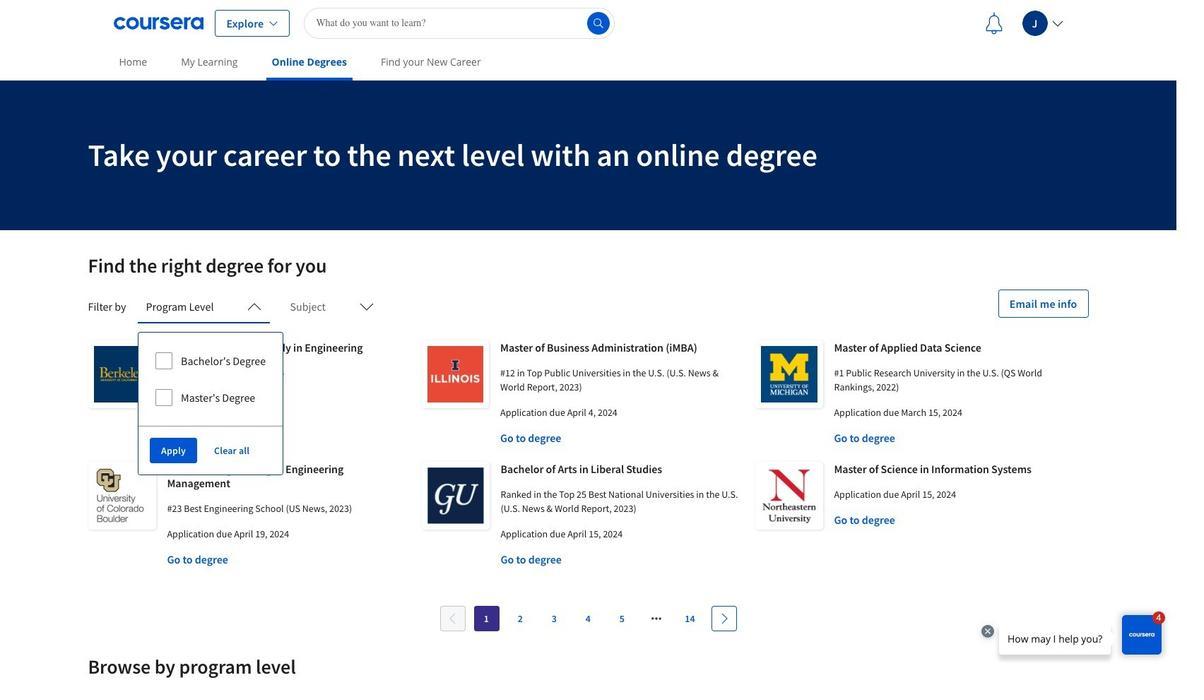 Task type: locate. For each thing, give the bounding box(es) containing it.
northeastern university image
[[755, 462, 823, 530]]

actions toolbar
[[138, 426, 283, 475]]

university of michigan image
[[755, 341, 823, 408]]

university of illinois at urbana-champaign image
[[421, 341, 489, 408]]

university of california, berkeley image
[[88, 341, 156, 408]]

None search field
[[304, 7, 615, 39]]



Task type: describe. For each thing, give the bounding box(es) containing it.
university of colorado boulder image
[[88, 462, 156, 530]]

coursera image
[[113, 12, 203, 34]]

options list list box
[[138, 333, 283, 426]]

go to next page image
[[718, 613, 730, 625]]

georgetown university image
[[421, 462, 489, 530]]



Task type: vqa. For each thing, say whether or not it's contained in the screenshot.
Actions TOOLBAR
yes



